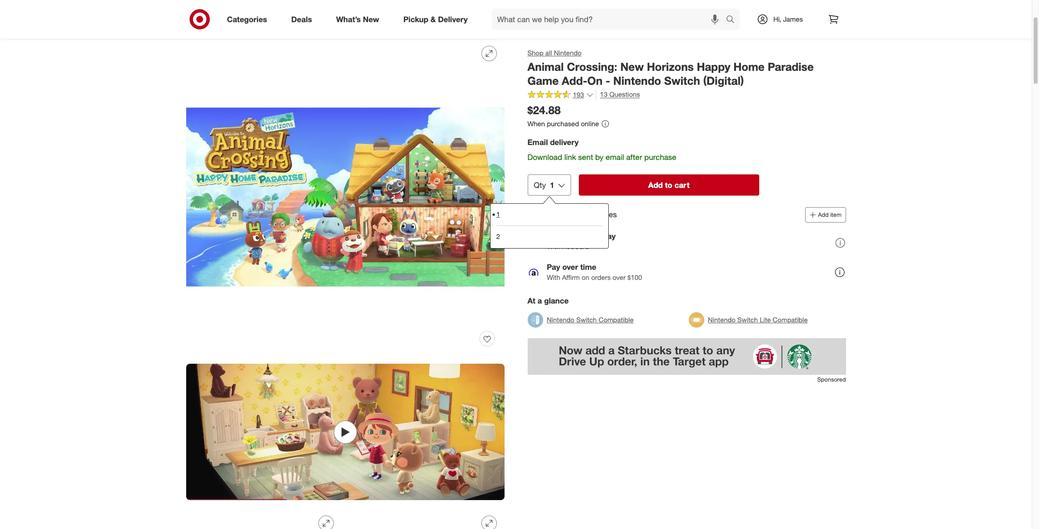 Task type: vqa. For each thing, say whether or not it's contained in the screenshot.
the right Games
yes



Task type: locate. For each thing, give the bounding box(es) containing it.
new right what's
[[363, 14, 379, 24]]

when
[[528, 120, 545, 128]]

redcard
[[562, 243, 589, 251]]

image gallery element
[[186, 38, 504, 530]]

1 horizontal spatial /
[[253, 19, 255, 28]]

nintendo left deals
[[257, 19, 285, 28]]

over left $100
[[613, 274, 626, 282]]

/ right nintendo switch link
[[309, 19, 312, 28]]

search button
[[722, 9, 745, 32]]

pickup
[[403, 14, 428, 24]]

cart
[[675, 180, 690, 190]]

1 2
[[496, 210, 500, 241]]

lite
[[760, 316, 771, 324]]

for
[[574, 210, 583, 220]]

1 vertical spatial advertisement region
[[528, 339, 846, 375]]

new
[[363, 14, 379, 24], [620, 60, 644, 73]]

compatible
[[599, 316, 634, 324], [773, 316, 808, 324]]

1 / from the left
[[206, 19, 209, 28]]

193
[[573, 91, 584, 99]]

qty
[[534, 180, 546, 190]]

nintendo up questions
[[613, 74, 661, 87]]

pay over time with affirm on orders over $100
[[547, 263, 642, 282]]

with down pay on the right of the page
[[547, 274, 560, 282]]

nintendo left lite on the right of the page
[[708, 316, 736, 324]]

games right what's
[[365, 19, 387, 28]]

add left "to"
[[648, 180, 663, 190]]

categories link
[[219, 9, 279, 30]]

new up questions
[[620, 60, 644, 73]]

/ left video
[[206, 19, 209, 28]]

1 vertical spatial 1
[[496, 210, 500, 219]]

eligible for registries
[[547, 210, 617, 220]]

1 vertical spatial with
[[547, 274, 560, 282]]

0 horizontal spatial compatible
[[599, 316, 634, 324]]

1 horizontal spatial add
[[818, 211, 829, 218]]

advertisement region
[[178, 0, 854, 9], [528, 339, 846, 375]]

with
[[547, 243, 560, 251], [547, 274, 560, 282]]

1 with from the top
[[547, 243, 560, 251]]

add item button
[[805, 207, 846, 223]]

on
[[582, 274, 589, 282]]

save
[[547, 232, 565, 241]]

1 horizontal spatial compatible
[[773, 316, 808, 324]]

with inside pay over time with affirm on orders over $100
[[547, 274, 560, 282]]

nintendo switch lite compatible button
[[689, 310, 808, 331]]

with down save
[[547, 243, 560, 251]]

0 horizontal spatial add
[[648, 180, 663, 190]]

1 horizontal spatial new
[[620, 60, 644, 73]]

hi,
[[774, 15, 781, 23]]

0 vertical spatial with
[[547, 243, 560, 251]]

glance
[[544, 296, 569, 306]]

1 up the '2'
[[496, 210, 500, 219]]

/ right the "video games" 'link'
[[253, 19, 255, 28]]

search
[[722, 15, 745, 25]]

/
[[206, 19, 209, 28], [253, 19, 255, 28], [309, 19, 312, 28]]

download
[[528, 152, 562, 162]]

1 horizontal spatial games
[[365, 19, 387, 28]]

compatible down orders
[[599, 316, 634, 324]]

&
[[431, 14, 436, 24]]

switch
[[287, 19, 307, 28], [343, 19, 364, 28], [664, 74, 700, 87], [576, 316, 597, 324], [738, 316, 758, 324]]

compatible right lite on the right of the page
[[773, 316, 808, 324]]

2 horizontal spatial /
[[309, 19, 312, 28]]

-
[[606, 74, 610, 87]]

What can we help you find? suggestions appear below search field
[[491, 9, 729, 30]]

shop all nintendo animal crossing: new horizons happy home paradise game add-on - nintendo switch (digital)
[[528, 49, 814, 87]]

horizons
[[647, 60, 694, 73]]

animal crossing: new horizons happy home paradise game add-on - nintendo switch (digital), 3 of 9 image
[[186, 509, 341, 530]]

nintendo switch link
[[257, 19, 307, 28]]

after
[[626, 152, 642, 162]]

nintendo switch compatible
[[547, 316, 634, 324]]

13
[[600, 90, 608, 99]]

add
[[648, 180, 663, 190], [818, 211, 829, 218]]

animal crossing: new horizons happy home paradise game add-on - nintendo switch (digital), 2 of 9, play video image
[[186, 364, 504, 501]]

game
[[528, 74, 559, 87]]

deals link
[[283, 9, 324, 30]]

add to cart
[[648, 180, 690, 190]]

with inside save 5% every day with redcard
[[547, 243, 560, 251]]

video games link
[[211, 19, 251, 28]]

1 right qty
[[550, 180, 554, 190]]

2
[[496, 232, 500, 241]]

0 vertical spatial add
[[648, 180, 663, 190]]

0 horizontal spatial over
[[562, 263, 578, 272]]

day
[[603, 232, 616, 241]]

add for add item
[[818, 211, 829, 218]]

1 link
[[496, 204, 602, 226]]

13 questions
[[600, 90, 640, 99]]

add left item
[[818, 211, 829, 218]]

over up affirm
[[562, 263, 578, 272]]

target
[[186, 19, 204, 28]]

on
[[587, 74, 603, 87]]

nintendo down glance
[[547, 316, 575, 324]]

questions
[[610, 90, 640, 99]]

nintendo switch lite compatible
[[708, 316, 808, 324]]

$100
[[628, 274, 642, 282]]

animal crossing: new horizons happy home paradise game add-on - nintendo switch (digital), 1 of 9 image
[[186, 38, 504, 357]]

0 horizontal spatial 1
[[496, 210, 500, 219]]

0 horizontal spatial new
[[363, 14, 379, 24]]

1 games from the left
[[230, 19, 251, 28]]

when purchased online
[[528, 120, 599, 128]]

new inside what's new link
[[363, 14, 379, 24]]

2 with from the top
[[547, 274, 560, 282]]

time
[[580, 263, 596, 272]]

0 horizontal spatial /
[[206, 19, 209, 28]]

1
[[550, 180, 554, 190], [496, 210, 500, 219]]

0 horizontal spatial games
[[230, 19, 251, 28]]

1 horizontal spatial 1
[[550, 180, 554, 190]]

target / video games / nintendo switch / nintendo switch games
[[186, 19, 387, 28]]

categories
[[227, 14, 267, 24]]

0 vertical spatial over
[[562, 263, 578, 272]]

affirm
[[562, 274, 580, 282]]

2 compatible from the left
[[773, 316, 808, 324]]

games right video
[[230, 19, 251, 28]]

switch inside "shop all nintendo animal crossing: new horizons happy home paradise game add-on - nintendo switch (digital)"
[[664, 74, 700, 87]]

2 link
[[496, 226, 602, 247]]

video
[[211, 19, 228, 28]]

1 vertical spatial new
[[620, 60, 644, 73]]

purchased
[[547, 120, 579, 128]]

1 vertical spatial add
[[818, 211, 829, 218]]

email
[[528, 138, 548, 147]]

a
[[538, 296, 542, 306]]

animal crossing: new horizons happy home paradise game add-on - nintendo switch (digital), 4 of 9 image
[[349, 509, 504, 530]]

games
[[230, 19, 251, 28], [365, 19, 387, 28]]

over
[[562, 263, 578, 272], [613, 274, 626, 282]]

0 vertical spatial new
[[363, 14, 379, 24]]

1 vertical spatial over
[[613, 274, 626, 282]]

hi, james
[[774, 15, 803, 23]]



Task type: describe. For each thing, give the bounding box(es) containing it.
delivery
[[550, 138, 579, 147]]

add for add to cart
[[648, 180, 663, 190]]

by
[[595, 152, 604, 162]]

nintendo switch games link
[[313, 19, 387, 28]]

james
[[783, 15, 803, 23]]

every
[[581, 232, 601, 241]]

shop
[[528, 49, 544, 57]]

eligible
[[547, 210, 572, 220]]

2 / from the left
[[253, 19, 255, 28]]

3 / from the left
[[309, 19, 312, 28]]

13 questions link
[[596, 89, 640, 101]]

purchase
[[644, 152, 677, 162]]

deals
[[291, 14, 312, 24]]

item
[[830, 211, 842, 218]]

1 compatible from the left
[[599, 316, 634, 324]]

new inside "shop all nintendo animal crossing: new horizons happy home paradise game add-on - nintendo switch (digital)"
[[620, 60, 644, 73]]

crossing:
[[567, 60, 617, 73]]

at a glance
[[528, 296, 569, 306]]

1 horizontal spatial over
[[613, 274, 626, 282]]

to
[[665, 180, 673, 190]]

sponsored
[[817, 376, 846, 383]]

add to cart button
[[579, 175, 759, 196]]

at
[[528, 296, 535, 306]]

delivery
[[438, 14, 468, 24]]

email
[[606, 152, 624, 162]]

save 5% every day with redcard
[[547, 232, 616, 251]]

orders
[[591, 274, 611, 282]]

$24.88
[[528, 103, 561, 117]]

what's
[[336, 14, 361, 24]]

home
[[734, 60, 765, 73]]

nintendo right all at the top right
[[554, 49, 582, 57]]

paradise
[[768, 60, 814, 73]]

193 link
[[528, 89, 594, 101]]

registries
[[585, 210, 617, 220]]

download link sent by email after purchase
[[528, 152, 677, 162]]

email delivery
[[528, 138, 579, 147]]

0 vertical spatial 1
[[550, 180, 554, 190]]

target link
[[186, 19, 204, 28]]

nintendo right deals
[[313, 19, 341, 28]]

what's new link
[[328, 9, 391, 30]]

qty 1
[[534, 180, 554, 190]]

0 vertical spatial advertisement region
[[178, 0, 854, 9]]

(digital)
[[703, 74, 744, 87]]

5%
[[567, 232, 578, 241]]

all
[[545, 49, 552, 57]]

pay
[[547, 263, 560, 272]]

online
[[581, 120, 599, 128]]

2 games from the left
[[365, 19, 387, 28]]

link
[[564, 152, 576, 162]]

animal
[[528, 60, 564, 73]]

pickup & delivery link
[[395, 9, 480, 30]]

sent
[[578, 152, 593, 162]]

happy
[[697, 60, 731, 73]]

add-
[[562, 74, 587, 87]]

what's new
[[336, 14, 379, 24]]

nintendo switch compatible button
[[528, 310, 634, 331]]

add item
[[818, 211, 842, 218]]

pickup & delivery
[[403, 14, 468, 24]]



